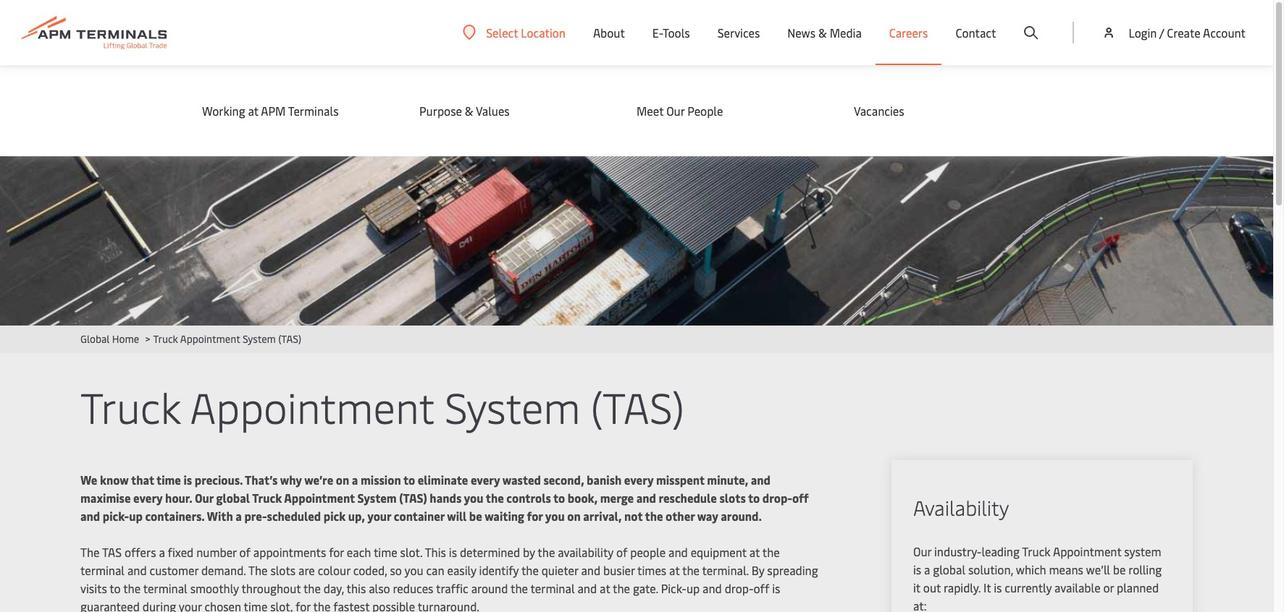 Task type: describe. For each thing, give the bounding box(es) containing it.
traffic
[[436, 581, 468, 597]]

hour.
[[165, 490, 192, 506]]

leading
[[982, 544, 1020, 560]]

turnaround.
[[418, 599, 480, 613]]

terminals
[[288, 103, 339, 119]]

at left the apm
[[248, 103, 259, 119]]

our inside our industry-leading truck appointment system is a global solution, which means we'll be rolling it out rapidly. it is currently available or planned at:
[[913, 544, 932, 560]]

is inside the we know that time is precious. that's why we're on a mission to eliminate every wasted second, banish every misspent minute, and maximise every hour. our global truck appointment system (tas) hands you the controls to book, merge and reschedule slots to drop-off and pick-up containers. with a pre-scheduled pick up, your container will be waiting for you on arrival, not the other way around.
[[184, 472, 192, 488]]

the up "waiting"
[[486, 490, 504, 506]]

tas
[[102, 545, 122, 561]]

is up it
[[913, 562, 921, 578]]

demand.
[[201, 563, 246, 579]]

2 horizontal spatial every
[[624, 472, 654, 488]]

easily
[[447, 563, 476, 579]]

people
[[688, 103, 723, 119]]

working at apm terminals
[[202, 103, 339, 119]]

is right it
[[994, 580, 1002, 596]]

select location button
[[463, 24, 566, 40]]

contact
[[956, 25, 996, 41]]

our industry-leading truck appointment system is a global solution, which means we'll be rolling it out rapidly. it is currently available or planned at:
[[913, 544, 1162, 613]]

global inside the we know that time is precious. that's why we're on a mission to eliminate every wasted second, banish every misspent minute, and maximise every hour. our global truck appointment system (tas) hands you the controls to book, merge and reschedule slots to drop-off and pick-up containers. with a pre-scheduled pick up, your container will be waiting for you on arrival, not the other way around.
[[216, 490, 250, 506]]

up,
[[348, 508, 365, 524]]

can
[[426, 563, 444, 579]]

media
[[830, 25, 862, 41]]

and right minute,
[[751, 472, 771, 488]]

slot.
[[400, 545, 422, 561]]

planned
[[1117, 580, 1159, 596]]

drop- inside the we know that time is precious. that's why we're on a mission to eliminate every wasted second, banish every misspent minute, and maximise every hour. our global truck appointment system (tas) hands you the controls to book, merge and reschedule slots to drop-off and pick-up containers. with a pre-scheduled pick up, your container will be waiting for you on arrival, not the other way around.
[[763, 490, 792, 506]]

2 horizontal spatial terminal
[[531, 581, 575, 597]]

to down second,
[[553, 490, 565, 506]]

global home link
[[80, 332, 139, 346]]

home
[[112, 332, 139, 346]]

throughout
[[241, 581, 301, 597]]

the right by
[[538, 545, 555, 561]]

select
[[486, 24, 518, 40]]

banish
[[587, 472, 622, 488]]

tools
[[663, 25, 690, 41]]

rapidly.
[[944, 580, 981, 596]]

at down busier
[[600, 581, 610, 597]]

it
[[984, 580, 991, 596]]

the down are
[[303, 581, 321, 597]]

maximise
[[80, 490, 131, 506]]

/
[[1159, 25, 1164, 41]]

select location
[[486, 24, 566, 40]]

fixed
[[168, 545, 194, 561]]

news
[[788, 25, 816, 41]]

off inside the tas offers a fixed number of appointments for each time slot. this is determined by the availability of people and equipment at the terminal and customer demand. the slots are colour coded, so you can easily identify the quieter and busier times at the terminal. by spreading visits to the terminal smoothly throughout the day, this also reduces traffic around the terminal and at the gate. pick-up and drop-off is guaranteed during your chosen time slot, for the fastest possible turnaround.
[[754, 581, 769, 597]]

not
[[624, 508, 643, 524]]

spreading
[[767, 563, 818, 579]]

1 of from the left
[[239, 545, 251, 561]]

our inside the we know that time is precious. that's why we're on a mission to eliminate every wasted second, banish every misspent minute, and maximise every hour. our global truck appointment system (tas) hands you the controls to book, merge and reschedule slots to drop-off and pick-up containers. with a pre-scheduled pick up, your container will be waiting for you on arrival, not the other way around.
[[195, 490, 214, 506]]

vacancies
[[854, 103, 904, 119]]

up inside the tas offers a fixed number of appointments for each time slot. this is determined by the availability of people and equipment at the terminal and customer demand. the slots are colour coded, so you can easily identify the quieter and busier times at the terminal. by spreading visits to the terminal smoothly throughout the day, this also reduces traffic around the terminal and at the gate. pick-up and drop-off is guaranteed during your chosen time slot, for the fastest possible turnaround.
[[687, 581, 700, 597]]

with
[[207, 508, 233, 524]]

0 horizontal spatial terminal
[[80, 563, 125, 579]]

at up pick-
[[669, 563, 680, 579]]

& for media
[[818, 25, 827, 41]]

controls
[[507, 490, 551, 506]]

why
[[280, 472, 302, 488]]

is down spreading
[[772, 581, 780, 597]]

services button
[[718, 0, 760, 65]]

e-tools
[[652, 25, 690, 41]]

this
[[347, 581, 366, 597]]

that
[[131, 472, 154, 488]]

global
[[80, 332, 110, 346]]

way
[[697, 508, 718, 524]]

& for values
[[465, 103, 473, 119]]

system inside the we know that time is precious. that's why we're on a mission to eliminate every wasted second, banish every misspent minute, and maximise every hour. our global truck appointment system (tas) hands you the controls to book, merge and reschedule slots to drop-off and pick-up containers. with a pre-scheduled pick up, your container will be waiting for you on arrival, not the other way around.
[[357, 490, 397, 506]]

slots inside the we know that time is precious. that's why we're on a mission to eliminate every wasted second, banish every misspent minute, and maximise every hour. our global truck appointment system (tas) hands you the controls to book, merge and reschedule slots to drop-off and pick-up containers. with a pre-scheduled pick up, your container will be waiting for you on arrival, not the other way around.
[[720, 490, 746, 506]]

careers
[[889, 25, 928, 41]]

means
[[1049, 562, 1083, 578]]

appointments
[[253, 545, 326, 561]]

login / create account
[[1129, 25, 1246, 41]]

meet
[[637, 103, 664, 119]]

during
[[143, 599, 176, 613]]

people
[[630, 545, 666, 561]]

eliminate
[[418, 472, 468, 488]]

global inside our industry-leading truck appointment system is a global solution, which means we'll be rolling it out rapidly. it is currently available or planned at:
[[933, 562, 966, 578]]

busier
[[603, 563, 635, 579]]

1 horizontal spatial you
[[464, 490, 483, 506]]

e-
[[652, 25, 663, 41]]

mission
[[361, 472, 401, 488]]

or
[[1103, 580, 1114, 596]]

so
[[390, 563, 402, 579]]

number
[[196, 545, 237, 561]]

working
[[202, 103, 245, 119]]

1 horizontal spatial for
[[329, 545, 344, 561]]

and up 'not'
[[636, 490, 656, 506]]

the up by
[[763, 545, 780, 561]]

0 vertical spatial system
[[243, 332, 276, 346]]

appointment inside our industry-leading truck appointment system is a global solution, which means we'll be rolling it out rapidly. it is currently available or planned at:
[[1053, 544, 1122, 560]]

you inside the tas offers a fixed number of appointments for each time slot. this is determined by the availability of people and equipment at the terminal and customer demand. the slots are colour coded, so you can easily identify the quieter and busier times at the terminal. by spreading visits to the terminal smoothly throughout the day, this also reduces traffic around the terminal and at the gate. pick-up and drop-off is guaranteed during your chosen time slot, for the fastest possible turnaround.
[[404, 563, 423, 579]]

working at apm terminals link
[[202, 103, 390, 119]]

rolling
[[1129, 562, 1162, 578]]

the down identify
[[511, 581, 528, 597]]

drop- inside the tas offers a fixed number of appointments for each time slot. this is determined by the availability of people and equipment at the terminal and customer demand. the slots are colour coded, so you can easily identify the quieter and busier times at the terminal. by spreading visits to the terminal smoothly throughout the day, this also reduces traffic around the terminal and at the gate. pick-up and drop-off is guaranteed during your chosen time slot, for the fastest possible turnaround.
[[725, 581, 754, 597]]

around
[[471, 581, 508, 597]]

up inside the we know that time is precious. that's why we're on a mission to eliminate every wasted second, banish every misspent minute, and maximise every hour. our global truck appointment system (tas) hands you the controls to book, merge and reschedule slots to drop-off and pick-up containers. with a pre-scheduled pick up, your container will be waiting for you on arrival, not the other way around.
[[129, 508, 143, 524]]

container
[[394, 508, 445, 524]]

the down by
[[521, 563, 539, 579]]

containers.
[[145, 508, 204, 524]]

0 horizontal spatial every
[[133, 490, 163, 506]]

slot,
[[270, 599, 293, 613]]

offers
[[125, 545, 156, 561]]

at:
[[913, 598, 927, 613]]

1 horizontal spatial the
[[248, 563, 268, 579]]

pick-
[[661, 581, 687, 597]]

also
[[369, 581, 390, 597]]

off inside the we know that time is precious. that's why we're on a mission to eliminate every wasted second, banish every misspent minute, and maximise every hour. our global truck appointment system (tas) hands you the controls to book, merge and reschedule slots to drop-off and pick-up containers. with a pre-scheduled pick up, your container will be waiting for you on arrival, not the other way around.
[[792, 490, 809, 506]]

services
[[718, 25, 760, 41]]

guaranteed
[[80, 599, 140, 613]]

to inside the tas offers a fixed number of appointments for each time slot. this is determined by the availability of people and equipment at the terminal and customer demand. the slots are colour coded, so you can easily identify the quieter and busier times at the terminal. by spreading visits to the terminal smoothly throughout the day, this also reduces traffic around the terminal and at the gate. pick-up and drop-off is guaranteed during your chosen time slot, for the fastest possible turnaround.
[[110, 581, 121, 597]]

create
[[1167, 25, 1201, 41]]

a left pre-
[[236, 508, 242, 524]]

to right mission at the left bottom of the page
[[403, 472, 415, 488]]

be inside our industry-leading truck appointment system is a global solution, which means we'll be rolling it out rapidly. it is currently available or planned at:
[[1113, 562, 1126, 578]]



Task type: vqa. For each thing, say whether or not it's contained in the screenshot.
To be better at solving our customers' problems, we need to look at them from our customers' point of view – it is as simple as that.
no



Task type: locate. For each thing, give the bounding box(es) containing it.
1 horizontal spatial terminal
[[143, 581, 187, 597]]

terminal up visits
[[80, 563, 125, 579]]

to up the around. on the bottom right of the page
[[748, 490, 760, 506]]

1 vertical spatial global
[[933, 562, 966, 578]]

1 horizontal spatial be
[[1113, 562, 1126, 578]]

global
[[216, 490, 250, 506], [933, 562, 966, 578]]

1 horizontal spatial our
[[666, 103, 685, 119]]

the right 'not'
[[645, 508, 663, 524]]

time inside the we know that time is precious. that's why we're on a mission to eliminate every wasted second, banish every misspent minute, and maximise every hour. our global truck appointment system (tas) hands you the controls to book, merge and reschedule slots to drop-off and pick-up containers. with a pre-scheduled pick up, your container will be waiting for you on arrival, not the other way around.
[[156, 472, 181, 488]]

for inside the we know that time is precious. that's why we're on a mission to eliminate every wasted second, banish every misspent minute, and maximise every hour. our global truck appointment system (tas) hands you the controls to book, merge and reschedule slots to drop-off and pick-up containers. with a pre-scheduled pick up, your container will be waiting for you on arrival, not the other way around.
[[527, 508, 543, 524]]

quieter
[[542, 563, 578, 579]]

we're
[[304, 472, 333, 488]]

the up throughout
[[248, 563, 268, 579]]

time
[[156, 472, 181, 488], [374, 545, 397, 561], [244, 599, 268, 613]]

0 horizontal spatial up
[[129, 508, 143, 524]]

1 vertical spatial slots
[[270, 563, 296, 579]]

truck inside the we know that time is precious. that's why we're on a mission to eliminate every wasted second, banish every misspent minute, and maximise every hour. our global truck appointment system (tas) hands you the controls to book, merge and reschedule slots to drop-off and pick-up containers. with a pre-scheduled pick up, your container will be waiting for you on arrival, not the other way around.
[[252, 490, 282, 506]]

slots inside the tas offers a fixed number of appointments for each time slot. this is determined by the availability of people and equipment at the terminal and customer demand. the slots are colour coded, so you can easily identify the quieter and busier times at the terminal. by spreading visits to the terminal smoothly throughout the day, this also reduces traffic around the terminal and at the gate. pick-up and drop-off is guaranteed during your chosen time slot, for the fastest possible turnaround.
[[270, 563, 296, 579]]

for
[[527, 508, 543, 524], [329, 545, 344, 561], [296, 599, 311, 613]]

off
[[792, 490, 809, 506], [754, 581, 769, 597]]

0 horizontal spatial your
[[179, 599, 202, 613]]

0 vertical spatial your
[[367, 508, 391, 524]]

merge
[[600, 490, 634, 506]]

1 horizontal spatial drop-
[[763, 490, 792, 506]]

slots down appointments
[[270, 563, 296, 579]]

1 vertical spatial drop-
[[725, 581, 754, 597]]

every left the wasted
[[471, 472, 500, 488]]

for down the controls
[[527, 508, 543, 524]]

you
[[464, 490, 483, 506], [545, 508, 565, 524], [404, 563, 423, 579]]

location
[[521, 24, 566, 40]]

about button
[[593, 0, 625, 65]]

a inside the tas offers a fixed number of appointments for each time slot. this is determined by the availability of people and equipment at the terminal and customer demand. the slots are colour coded, so you can easily identify the quieter and busier times at the terminal. by spreading visits to the terminal smoothly throughout the day, this also reduces traffic around the terminal and at the gate. pick-up and drop-off is guaranteed during your chosen time slot, for the fastest possible turnaround.
[[159, 545, 165, 561]]

your inside the we know that time is precious. that's why we're on a mission to eliminate every wasted second, banish every misspent minute, and maximise every hour. our global truck appointment system (tas) hands you the controls to book, merge and reschedule slots to drop-off and pick-up containers. with a pre-scheduled pick up, your container will be waiting for you on arrival, not the other way around.
[[367, 508, 391, 524]]

your right up, at the left bottom
[[367, 508, 391, 524]]

system
[[243, 332, 276, 346], [445, 378, 580, 435], [357, 490, 397, 506]]

0 horizontal spatial our
[[195, 490, 214, 506]]

&
[[818, 25, 827, 41], [465, 103, 473, 119]]

possible
[[372, 599, 415, 613]]

0 vertical spatial drop-
[[763, 490, 792, 506]]

the up pick-
[[682, 563, 700, 579]]

slots down minute,
[[720, 490, 746, 506]]

2 horizontal spatial our
[[913, 544, 932, 560]]

your
[[367, 508, 391, 524], [179, 599, 202, 613]]

colour
[[318, 563, 350, 579]]

0 vertical spatial &
[[818, 25, 827, 41]]

vacancies link
[[854, 103, 1042, 119]]

you up the will
[[464, 490, 483, 506]]

coded,
[[353, 563, 387, 579]]

precious.
[[195, 472, 243, 488]]

is right this
[[449, 545, 457, 561]]

pick-
[[103, 508, 129, 524]]

terminal down quieter
[[531, 581, 575, 597]]

0 vertical spatial you
[[464, 490, 483, 506]]

1 vertical spatial for
[[329, 545, 344, 561]]

for right 'slot,' on the bottom left of the page
[[296, 599, 311, 613]]

1 horizontal spatial of
[[616, 545, 628, 561]]

1 vertical spatial the
[[248, 563, 268, 579]]

that's
[[245, 472, 278, 488]]

0 horizontal spatial global
[[216, 490, 250, 506]]

gate.
[[633, 581, 658, 597]]

solution,
[[968, 562, 1013, 578]]

& inside news & media "dropdown button"
[[818, 25, 827, 41]]

be inside the we know that time is precious. that's why we're on a mission to eliminate every wasted second, banish every misspent minute, and maximise every hour. our global truck appointment system (tas) hands you the controls to book, merge and reschedule slots to drop-off and pick-up containers. with a pre-scheduled pick up, your container will be waiting for you on arrival, not the other way around.
[[469, 508, 482, 524]]

2 vertical spatial time
[[244, 599, 268, 613]]

1 vertical spatial you
[[545, 508, 565, 524]]

1 vertical spatial time
[[374, 545, 397, 561]]

by
[[752, 563, 764, 579]]

truck right the >
[[153, 332, 178, 346]]

every down that
[[133, 490, 163, 506]]

1 horizontal spatial your
[[367, 508, 391, 524]]

contact button
[[956, 0, 996, 65]]

2 vertical spatial for
[[296, 599, 311, 613]]

the down day,
[[313, 599, 331, 613]]

up down equipment
[[687, 581, 700, 597]]

2 horizontal spatial system
[[445, 378, 580, 435]]

0 vertical spatial off
[[792, 490, 809, 506]]

apm
[[261, 103, 286, 119]]

0 horizontal spatial drop-
[[725, 581, 754, 597]]

values
[[476, 103, 510, 119]]

& left values
[[465, 103, 473, 119]]

truck appointment system (tas)
[[80, 378, 684, 435]]

global home > truck appointment system (tas)
[[80, 332, 301, 346]]

0 vertical spatial the
[[80, 545, 100, 561]]

fastest
[[333, 599, 370, 613]]

reduces
[[393, 581, 433, 597]]

and down the availability
[[581, 563, 601, 579]]

each
[[347, 545, 371, 561]]

0 horizontal spatial of
[[239, 545, 251, 561]]

our right the meet
[[666, 103, 685, 119]]

at up by
[[749, 545, 760, 561]]

our left industry-
[[913, 544, 932, 560]]

news & media button
[[788, 0, 862, 65]]

terminal
[[80, 563, 125, 579], [143, 581, 187, 597], [531, 581, 575, 597]]

out
[[923, 580, 941, 596]]

0 vertical spatial global
[[216, 490, 250, 506]]

the down busier
[[613, 581, 630, 597]]

this
[[425, 545, 446, 561]]

equipment
[[691, 545, 747, 561]]

of up busier
[[616, 545, 628, 561]]

1 horizontal spatial every
[[471, 472, 500, 488]]

0 horizontal spatial slots
[[270, 563, 296, 579]]

currently
[[1005, 580, 1052, 596]]

tuck appointment system image
[[0, 65, 1273, 326]]

the tas offers a fixed number of appointments for each time slot. this is determined by the availability of people and equipment at the terminal and customer demand. the slots are colour coded, so you can easily identify the quieter and busier times at the terminal. by spreading visits to the terminal smoothly throughout the day, this also reduces traffic around the terminal and at the gate. pick-up and drop-off is guaranteed during your chosen time slot, for the fastest possible turnaround.
[[80, 545, 818, 613]]

0 vertical spatial slots
[[720, 490, 746, 506]]

hands
[[430, 490, 462, 506]]

0 horizontal spatial off
[[754, 581, 769, 597]]

1 horizontal spatial time
[[244, 599, 268, 613]]

is up 'hour.'
[[184, 472, 192, 488]]

and down quieter
[[578, 581, 597, 597]]

login
[[1129, 25, 1157, 41]]

the
[[80, 545, 100, 561], [248, 563, 268, 579]]

0 horizontal spatial (tas)
[[278, 332, 301, 346]]

0 horizontal spatial the
[[80, 545, 100, 561]]

it
[[913, 580, 921, 596]]

2 vertical spatial system
[[357, 490, 397, 506]]

account
[[1203, 25, 1246, 41]]

meet our people
[[637, 103, 723, 119]]

2 horizontal spatial you
[[545, 508, 565, 524]]

appointment inside the we know that time is precious. that's why we're on a mission to eliminate every wasted second, banish every misspent minute, and maximise every hour. our global truck appointment system (tas) hands you the controls to book, merge and reschedule slots to drop-off and pick-up containers. with a pre-scheduled pick up, your container will be waiting for you on arrival, not the other way around.
[[284, 490, 355, 506]]

& right news
[[818, 25, 827, 41]]

be up or
[[1113, 562, 1126, 578]]

1 vertical spatial (tas)
[[591, 378, 684, 435]]

is
[[184, 472, 192, 488], [449, 545, 457, 561], [913, 562, 921, 578], [994, 580, 1002, 596], [772, 581, 780, 597]]

2 of from the left
[[616, 545, 628, 561]]

1 vertical spatial up
[[687, 581, 700, 597]]

1 horizontal spatial on
[[567, 508, 581, 524]]

global down industry-
[[933, 562, 966, 578]]

0 vertical spatial our
[[666, 103, 685, 119]]

0 horizontal spatial on
[[336, 472, 349, 488]]

be
[[469, 508, 482, 524], [1113, 562, 1126, 578]]

0 vertical spatial on
[[336, 472, 349, 488]]

1 horizontal spatial slots
[[720, 490, 746, 506]]

misspent
[[656, 472, 705, 488]]

know
[[100, 472, 129, 488]]

for up colour
[[329, 545, 344, 561]]

scheduled
[[267, 508, 321, 524]]

customer
[[150, 563, 198, 579]]

0 horizontal spatial you
[[404, 563, 423, 579]]

purpose & values
[[419, 103, 510, 119]]

to up the guaranteed
[[110, 581, 121, 597]]

minute,
[[707, 472, 748, 488]]

time up so in the left bottom of the page
[[374, 545, 397, 561]]

1 vertical spatial on
[[567, 508, 581, 524]]

terminal up the during
[[143, 581, 187, 597]]

you down the controls
[[545, 508, 565, 524]]

truck down that's
[[252, 490, 282, 506]]

around.
[[721, 508, 762, 524]]

1 horizontal spatial global
[[933, 562, 966, 578]]

truck up the which
[[1022, 544, 1051, 560]]

0 vertical spatial be
[[469, 508, 482, 524]]

terminal.
[[702, 563, 749, 579]]

1 horizontal spatial (tas)
[[399, 490, 427, 506]]

global up the with
[[216, 490, 250, 506]]

truck down home at the bottom of the page
[[80, 378, 181, 435]]

a inside our industry-leading truck appointment system is a global solution, which means we'll be rolling it out rapidly. it is currently available or planned at:
[[924, 562, 930, 578]]

the up the guaranteed
[[123, 581, 141, 597]]

0 horizontal spatial for
[[296, 599, 311, 613]]

our down precious.
[[195, 490, 214, 506]]

the
[[486, 490, 504, 506], [645, 508, 663, 524], [538, 545, 555, 561], [763, 545, 780, 561], [521, 563, 539, 579], [682, 563, 700, 579], [123, 581, 141, 597], [303, 581, 321, 597], [511, 581, 528, 597], [613, 581, 630, 597], [313, 599, 331, 613]]

wasted
[[503, 472, 541, 488]]

the left tas
[[80, 545, 100, 561]]

and down terminal.
[[703, 581, 722, 597]]

and right people in the bottom of the page
[[669, 545, 688, 561]]

reschedule
[[659, 490, 717, 506]]

1 vertical spatial off
[[754, 581, 769, 597]]

second,
[[544, 472, 584, 488]]

1 vertical spatial system
[[445, 378, 580, 435]]

purpose & values link
[[419, 103, 608, 119]]

1 horizontal spatial system
[[357, 490, 397, 506]]

time down throughout
[[244, 599, 268, 613]]

up down maximise
[[129, 508, 143, 524]]

1 vertical spatial your
[[179, 599, 202, 613]]

book,
[[568, 490, 598, 506]]

2 vertical spatial (tas)
[[399, 490, 427, 506]]

we
[[80, 472, 97, 488]]

a up out
[[924, 562, 930, 578]]

and down maximise
[[80, 508, 100, 524]]

purpose
[[419, 103, 462, 119]]

on right the we're
[[336, 472, 349, 488]]

0 horizontal spatial time
[[156, 472, 181, 488]]

and down offers on the bottom left
[[127, 563, 147, 579]]

2 horizontal spatial (tas)
[[591, 378, 684, 435]]

1 vertical spatial be
[[1113, 562, 1126, 578]]

2 horizontal spatial time
[[374, 545, 397, 561]]

0 horizontal spatial &
[[465, 103, 473, 119]]

your inside the tas offers a fixed number of appointments for each time slot. this is determined by the availability of people and equipment at the terminal and customer demand. the slots are colour coded, so you can easily identify the quieter and busier times at the terminal. by spreading visits to the terminal smoothly throughout the day, this also reduces traffic around the terminal and at the gate. pick-up and drop-off is guaranteed during your chosen time slot, for the fastest possible turnaround.
[[179, 599, 202, 613]]

availability
[[558, 545, 614, 561]]

a left mission at the left bottom of the page
[[352, 472, 358, 488]]

0 vertical spatial for
[[527, 508, 543, 524]]

0 vertical spatial (tas)
[[278, 332, 301, 346]]

1 horizontal spatial off
[[792, 490, 809, 506]]

2 horizontal spatial for
[[527, 508, 543, 524]]

at
[[248, 103, 259, 119], [749, 545, 760, 561], [669, 563, 680, 579], [600, 581, 610, 597]]

which
[[1016, 562, 1046, 578]]

0 horizontal spatial be
[[469, 508, 482, 524]]

times
[[637, 563, 666, 579]]

drop-
[[763, 490, 792, 506], [725, 581, 754, 597]]

2 vertical spatial you
[[404, 563, 423, 579]]

2 vertical spatial our
[[913, 544, 932, 560]]

1 vertical spatial &
[[465, 103, 473, 119]]

on
[[336, 472, 349, 488], [567, 508, 581, 524]]

time up 'hour.'
[[156, 472, 181, 488]]

0 vertical spatial up
[[129, 508, 143, 524]]

you right so in the left bottom of the page
[[404, 563, 423, 579]]

to
[[403, 472, 415, 488], [553, 490, 565, 506], [748, 490, 760, 506], [110, 581, 121, 597]]

1 horizontal spatial &
[[818, 25, 827, 41]]

truck inside our industry-leading truck appointment system is a global solution, which means we'll be rolling it out rapidly. it is currently available or planned at:
[[1022, 544, 1051, 560]]

will
[[447, 508, 467, 524]]

1 horizontal spatial up
[[687, 581, 700, 597]]

appointment
[[180, 332, 240, 346], [190, 378, 434, 435], [284, 490, 355, 506], [1053, 544, 1122, 560]]

on down book,
[[567, 508, 581, 524]]

a left fixed
[[159, 545, 165, 561]]

your down smoothly
[[179, 599, 202, 613]]

1 vertical spatial our
[[195, 490, 214, 506]]

identify
[[479, 563, 519, 579]]

0 vertical spatial time
[[156, 472, 181, 488]]

news & media
[[788, 25, 862, 41]]

we know that time is precious. that's why we're on a mission to eliminate every wasted second, banish every misspent minute, and maximise every hour. our global truck appointment system (tas) hands you the controls to book, merge and reschedule slots to drop-off and pick-up containers. with a pre-scheduled pick up, your container will be waiting for you on arrival, not the other way around.
[[80, 472, 809, 524]]

every up merge
[[624, 472, 654, 488]]

system
[[1124, 544, 1161, 560]]

be right the will
[[469, 508, 482, 524]]

(tas) inside the we know that time is precious. that's why we're on a mission to eliminate every wasted second, banish every misspent minute, and maximise every hour. our global truck appointment system (tas) hands you the controls to book, merge and reschedule slots to drop-off and pick-up containers. with a pre-scheduled pick up, your container will be waiting for you on arrival, not the other way around.
[[399, 490, 427, 506]]

of up demand. at the bottom of page
[[239, 545, 251, 561]]

pick
[[324, 508, 346, 524]]

login / create account link
[[1102, 0, 1246, 65]]

0 horizontal spatial system
[[243, 332, 276, 346]]



